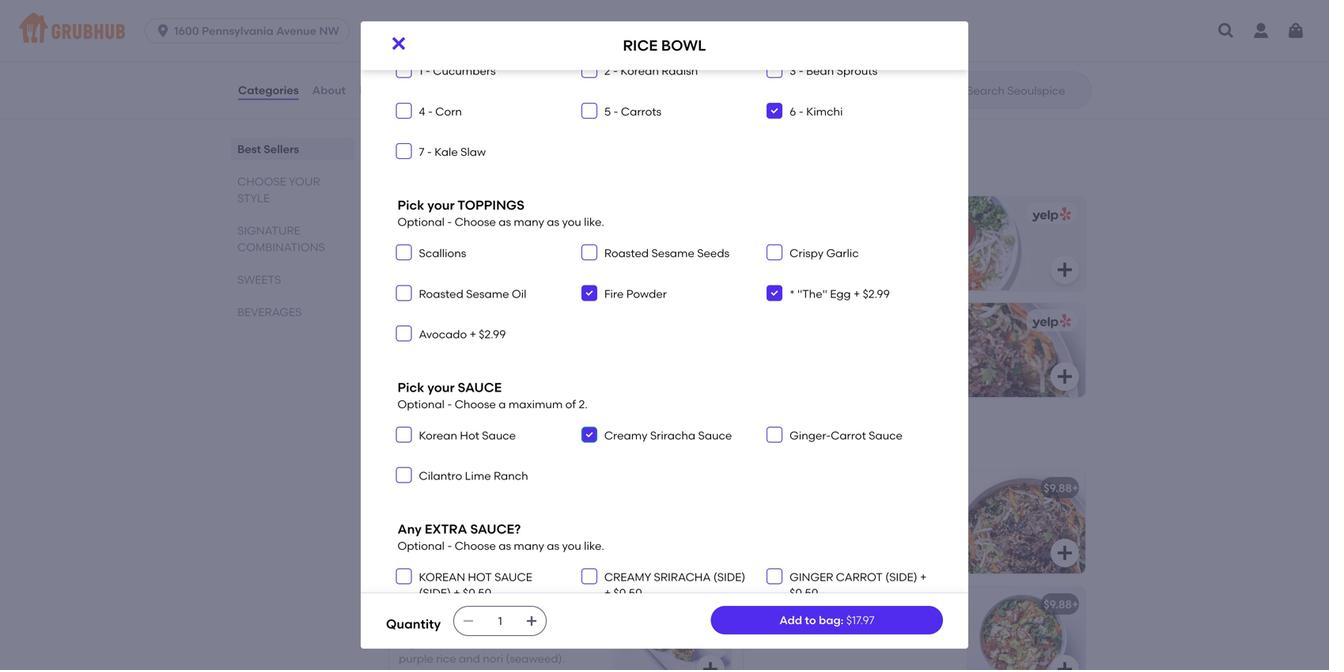 Task type: describe. For each thing, give the bounding box(es) containing it.
style
[[442, 620, 467, 634]]

to
[[805, 614, 817, 627]]

1 horizontal spatial choose your style
[[386, 434, 569, 454]]

svg image for crispy garlic
[[770, 248, 780, 257]]

best left kale
[[386, 146, 423, 166]]

seller
[[431, 465, 457, 477]]

valid for $5 off
[[432, 58, 458, 72]]

quantity
[[386, 617, 441, 632]]

$10 off offer valid on qualifying orders of $50 or more.
[[687, 39, 851, 88]]

$5 off offer valid on first orders of $25 or more.
[[402, 39, 568, 88]]

kale inside chewy and delicious gluten-free noodles (japchae) made from sweet potato starch, tossed with carrots and kale in a delicious soy-garlic- sesame marinade.
[[778, 555, 800, 569]]

burrito!
[[469, 620, 508, 634]]

0 horizontal spatial rice
[[399, 485, 425, 498]]

svg image for 1600 pennsylvania avenue nw
[[155, 23, 171, 39]]

svg image for 7 - kale slaw
[[399, 147, 409, 156]]

and down potato
[[754, 555, 775, 569]]

or inside $10 off offer valid on qualifying orders of $50 or more.
[[722, 74, 733, 88]]

1 horizontal spatial korean
[[621, 64, 659, 78]]

off for $5 off
[[417, 39, 432, 53]]

svg image for cilantro lime ranch
[[399, 471, 409, 480]]

7 - kale slaw
[[419, 145, 486, 159]]

offer for $5
[[402, 58, 430, 72]]

soy-
[[875, 555, 897, 569]]

optional for pick your sauce
[[398, 398, 445, 411]]

- right the 3 at the top of page
[[799, 64, 804, 78]]

$15.98
[[827, 257, 859, 271]]

$9.88 for hearty kale and crisp iceberg lettuce.
[[1044, 598, 1073, 611]]

off for $10 off
[[707, 39, 722, 53]]

4 - corn
[[419, 105, 462, 118]]

korrito image
[[613, 587, 731, 670]]

about button
[[312, 62, 347, 119]]

salad
[[754, 598, 791, 611]]

see details
[[402, 106, 462, 119]]

signature
[[237, 224, 301, 237]]

sauce for creamy sriracha sauce
[[699, 429, 732, 442]]

bean
[[807, 64, 834, 78]]

ingredients
[[399, 636, 459, 650]]

maximum
[[509, 398, 563, 411]]

garlic-
[[897, 555, 933, 569]]

1600 pennsylvania avenue nw
[[174, 24, 339, 38]]

1 vertical spatial bowl
[[428, 485, 462, 498]]

choose for toppings
[[455, 215, 496, 229]]

1600 pennsylvania avenue nw button
[[145, 18, 356, 44]]

valid for $10 off
[[717, 58, 743, 72]]

lettuce.
[[754, 636, 794, 650]]

- right 2
[[613, 64, 618, 78]]

carrot
[[831, 429, 867, 442]]

and inside korean-style burrito!  your choice of ingredients wrapped in white or purple rice and nori (seaweed).
[[459, 652, 480, 666]]

garlic
[[827, 247, 859, 260]]

$17.97
[[847, 614, 875, 627]]

on for qualifying
[[745, 58, 759, 72]]

- right 7
[[427, 145, 432, 159]]

klassic
[[827, 238, 875, 252]]

optional for pick your veggies
[[398, 33, 445, 47]]

beverages
[[237, 306, 302, 319]]

4
[[419, 105, 426, 118]]

cilantro lime ranch
[[419, 470, 529, 483]]

of inside $5 off offer valid on first orders of $25 or more.
[[536, 58, 547, 72]]

*
[[790, 287, 795, 301]]

(japchae)
[[799, 523, 852, 537]]

offer for $10
[[687, 58, 715, 72]]

1 yelp image from the top
[[1030, 207, 1072, 222]]

of inside the pick your sauce optional - choose a maximum of 2.
[[566, 398, 576, 411]]

$9.88 for korean-style burrito!  your choice of ingredients wrapped in white or purple rice and nori (seaweed).
[[690, 598, 718, 611]]

potato
[[754, 539, 790, 553]]

Search Seoulspice search field
[[966, 83, 1087, 98]]

choose for sauce
[[455, 398, 496, 411]]

pick your veggies optional - choose as many as you like.
[[398, 15, 605, 47]]

free
[[906, 507, 927, 521]]

perfectly
[[399, 507, 446, 521]]

hearty kale and crisp iceberg lettuce.
[[754, 620, 911, 650]]

0 horizontal spatial choose your style
[[237, 175, 320, 205]]

reviews
[[359, 83, 404, 97]]

sauce?
[[471, 522, 521, 537]]

bag:
[[819, 614, 844, 627]]

0 horizontal spatial $2.99
[[479, 328, 506, 341]]

6
[[790, 105, 797, 118]]

$25
[[549, 58, 568, 72]]

(side) inside korean hot sauce (side)
[[419, 587, 451, 600]]

rice.
[[450, 523, 473, 537]]

0 vertical spatial bowl
[[662, 37, 707, 54]]

many for toppings
[[514, 215, 545, 229]]

fire
[[605, 287, 624, 301]]

optional for any extra sauce?
[[398, 540, 445, 553]]

1 horizontal spatial sellers
[[427, 146, 482, 166]]

pick your sauce optional - choose a maximum of 2.
[[398, 380, 588, 411]]

from
[[889, 523, 914, 537]]

combinations
[[237, 241, 325, 254]]

or inside the perfectly cooked sushi-grade white or purple rice.
[[399, 523, 410, 537]]

noodles image
[[967, 471, 1086, 574]]

$9.88 + for hearty kale and crisp iceberg lettuce.
[[1044, 598, 1079, 611]]

cilantro
[[419, 470, 463, 483]]

ginger-carrot sauce
[[790, 429, 903, 442]]

salad image
[[967, 587, 1086, 670]]

0 horizontal spatial rice bowl
[[399, 485, 462, 498]]

purple inside the perfectly cooked sushi-grade white or purple rice.
[[413, 523, 447, 537]]

slaw
[[461, 145, 486, 159]]

wrapped
[[462, 636, 510, 650]]

$0.50 for ginger carrot (side) + $0.50
[[790, 587, 819, 600]]

svg image for roasted sesame oil
[[399, 288, 409, 298]]

$0.50 for creamy sriracha (side) + $0.50
[[614, 587, 643, 600]]

pick for pick your veggies
[[398, 15, 425, 31]]

svg image for 6 - kimchi
[[770, 106, 780, 115]]

main navigation navigation
[[0, 0, 1330, 62]]

sweet
[[917, 523, 948, 537]]

creamy sriracha sauce
[[605, 429, 732, 442]]

sesame
[[754, 571, 795, 585]]

korean-
[[399, 620, 442, 634]]

$50
[[700, 74, 719, 88]]

avocado
[[419, 328, 467, 341]]

pick for pick your toppings
[[398, 198, 425, 213]]

+ inside creamy sriracha (side) + $0.50
[[605, 587, 611, 600]]

or inside $5 off offer valid on first orders of $25 or more.
[[402, 74, 413, 88]]

rice bowl image
[[613, 471, 731, 574]]

nori
[[483, 652, 504, 666]]

creamy
[[605, 571, 652, 584]]

in inside chewy and delicious gluten-free noodles (japchae) made from sweet potato starch, tossed with carrots and kale in a delicious soy-garlic- sesame marinade.
[[802, 555, 812, 569]]

more. for qualifying
[[736, 74, 767, 88]]

- right 6
[[799, 105, 804, 118]]

best seller
[[408, 465, 457, 477]]

5 - carrots
[[605, 105, 662, 118]]

extra
[[425, 522, 468, 537]]

creamy
[[605, 429, 648, 442]]

crispy
[[790, 247, 824, 260]]

kale
[[435, 145, 458, 159]]

+ inside ginger carrot (side) + $0.50
[[921, 571, 927, 584]]

best down categories button
[[237, 142, 261, 156]]

optional for pick your toppings
[[398, 215, 445, 229]]

cooked
[[449, 507, 489, 521]]

korean-style burrito!  your choice of ingredients wrapped in white or purple rice and nori (seaweed).
[[399, 620, 586, 666]]

many for sauce?
[[514, 540, 545, 553]]

like. for pick your veggies
[[584, 33, 605, 47]]

$9.88 + for korean-style burrito!  your choice of ingredients wrapped in white or purple rice and nori (seaweed).
[[690, 598, 725, 611]]

a inside the pick your sauce optional - choose a maximum of 2.
[[499, 398, 506, 411]]

white inside the perfectly cooked sushi-grade white or purple rice.
[[558, 507, 587, 521]]

categories
[[238, 83, 299, 97]]

sriracha
[[654, 571, 711, 584]]

made
[[854, 523, 886, 537]]

svg image for 3 - bean sprouts
[[770, 65, 780, 75]]

sauce for your
[[458, 380, 502, 395]]

roasted sesame seeds
[[605, 247, 730, 260]]

klassic $15.98
[[827, 238, 875, 271]]

any extra sauce? optional - choose as many as you like.
[[398, 522, 605, 553]]

radish
[[662, 64, 698, 78]]

1 vertical spatial delicious
[[825, 555, 872, 569]]

of inside korean-style burrito!  your choice of ingredients wrapped in white or purple rice and nori (seaweed).
[[576, 620, 586, 634]]

$5
[[402, 39, 415, 53]]

1 horizontal spatial your
[[465, 434, 514, 454]]

promo image for offer valid on qualifying orders of $50 or more.
[[877, 51, 935, 109]]

svg image for korean hot sauce
[[399, 430, 409, 440]]

any
[[398, 522, 422, 537]]

1600
[[174, 24, 199, 38]]

2 - korean radish
[[605, 64, 698, 78]]

fire powder
[[605, 287, 667, 301]]

many for veggies
[[514, 33, 545, 47]]

2
[[605, 64, 611, 78]]

choose for sauce?
[[455, 540, 496, 553]]



Task type: vqa. For each thing, say whether or not it's contained in the screenshot.
the left beef,
no



Task type: locate. For each thing, give the bounding box(es) containing it.
"the"
[[798, 287, 828, 301]]

- right 1
[[426, 64, 431, 78]]

more. down qualifying
[[736, 74, 767, 88]]

choose inside choose your style
[[237, 175, 286, 188]]

many inside pick your veggies optional - choose as many as you like.
[[514, 33, 545, 47]]

(side) for ginger carrot (side)
[[886, 571, 918, 584]]

1 horizontal spatial on
[[745, 58, 759, 72]]

1 vertical spatial purple
[[399, 652, 434, 666]]

1 vertical spatial your
[[465, 434, 514, 454]]

0 vertical spatial rice
[[623, 37, 658, 54]]

1 vertical spatial a
[[815, 555, 822, 569]]

cucumbers
[[433, 64, 496, 78]]

marinade.
[[798, 571, 853, 585]]

0 horizontal spatial in
[[513, 636, 523, 650]]

1 vertical spatial kale
[[793, 620, 815, 634]]

0 vertical spatial like.
[[584, 33, 605, 47]]

1 horizontal spatial more.
[[736, 74, 767, 88]]

sauce for korean hot sauce
[[482, 429, 516, 442]]

and right to
[[817, 620, 839, 634]]

0 vertical spatial kale
[[778, 555, 800, 569]]

sauce right hot
[[495, 571, 533, 584]]

purple down 'perfectly'
[[413, 523, 447, 537]]

white right grade
[[558, 507, 587, 521]]

hearty
[[754, 620, 790, 634]]

your for toppings
[[428, 198, 455, 213]]

more. for first
[[416, 74, 447, 88]]

2 vertical spatial pick
[[398, 380, 425, 395]]

of left $50
[[687, 74, 698, 88]]

more. inside $10 off offer valid on qualifying orders of $50 or more.
[[736, 74, 767, 88]]

kale up sesame on the bottom
[[778, 555, 800, 569]]

2 vertical spatial you
[[562, 540, 582, 553]]

off inside $10 off offer valid on qualifying orders of $50 or more.
[[707, 39, 722, 53]]

choose up best seller
[[386, 434, 461, 454]]

on inside $5 off offer valid on first orders of $25 or more.
[[460, 58, 474, 72]]

3 optional from the top
[[398, 398, 445, 411]]

- inside any extra sauce? optional - choose as many as you like.
[[448, 540, 452, 553]]

svg image for avocado
[[399, 329, 409, 338]]

(side) for creamy sriracha (side)
[[714, 571, 746, 584]]

2 valid from the left
[[717, 58, 743, 72]]

1 vertical spatial pick
[[398, 198, 425, 213]]

1 horizontal spatial $0.50
[[614, 587, 643, 600]]

optional inside any extra sauce? optional - choose as many as you like.
[[398, 540, 445, 553]]

1 more. from the left
[[416, 74, 447, 88]]

on left first
[[460, 58, 474, 72]]

0 horizontal spatial off
[[417, 39, 432, 53]]

korean right 2
[[621, 64, 659, 78]]

choose inside the pick your sauce optional - choose a maximum of 2.
[[455, 398, 496, 411]]

pick down avocado
[[398, 380, 425, 395]]

(side) left sesame on the bottom
[[714, 571, 746, 584]]

kimchi
[[807, 105, 843, 118]]

style inside choose your style
[[237, 192, 270, 205]]

2 promo image from the left
[[877, 51, 935, 109]]

0 horizontal spatial style
[[237, 192, 270, 205]]

4 optional from the top
[[398, 540, 445, 553]]

0 vertical spatial your
[[428, 15, 455, 31]]

5
[[605, 105, 611, 118]]

0 vertical spatial $2.99
[[863, 287, 890, 301]]

carrots
[[621, 105, 662, 118]]

3 your from the top
[[428, 380, 455, 395]]

- right 5
[[614, 105, 619, 118]]

2 vertical spatial your
[[428, 380, 455, 395]]

1 horizontal spatial $2.99
[[863, 287, 890, 301]]

hot
[[468, 571, 492, 584]]

many down grade
[[514, 540, 545, 553]]

0 horizontal spatial white
[[525, 636, 554, 650]]

see details button
[[402, 98, 462, 127]]

0 horizontal spatial valid
[[432, 58, 458, 72]]

1 horizontal spatial choose
[[386, 434, 461, 454]]

sauce right hot
[[482, 429, 516, 442]]

1 horizontal spatial orders
[[817, 58, 851, 72]]

sauce for ginger-carrot sauce
[[869, 429, 903, 442]]

orders inside $10 off offer valid on qualifying orders of $50 or more.
[[817, 58, 851, 72]]

1 off from the left
[[417, 39, 432, 53]]

choose for veggies
[[455, 33, 496, 47]]

2 pick from the top
[[398, 198, 425, 213]]

your
[[511, 620, 534, 634]]

0 horizontal spatial sellers
[[264, 142, 299, 156]]

delicious up (japchae)
[[817, 507, 865, 521]]

sesame left oil
[[466, 287, 509, 301]]

yelp image
[[1030, 207, 1072, 222], [1030, 314, 1072, 329]]

choose inside any extra sauce? optional - choose as many as you like.
[[455, 540, 496, 553]]

orders for first
[[499, 58, 533, 72]]

1 horizontal spatial bowl
[[662, 37, 707, 54]]

2 vertical spatial like.
[[584, 540, 605, 553]]

(side) down garlic-
[[886, 571, 918, 584]]

a inside chewy and delicious gluten-free noodles (japchae) made from sweet potato starch, tossed with carrots and kale in a delicious soy-garlic- sesame marinade.
[[815, 555, 822, 569]]

of left 2.
[[566, 398, 576, 411]]

2 your from the top
[[428, 198, 455, 213]]

noodles
[[754, 523, 796, 537]]

bowl down cilantro
[[428, 485, 462, 498]]

your for veggies
[[428, 15, 455, 31]]

bowl up radish
[[662, 37, 707, 54]]

powder
[[627, 287, 667, 301]]

first
[[477, 58, 497, 72]]

sesame for oil
[[466, 287, 509, 301]]

seeds
[[698, 247, 730, 260]]

sauce right sriracha
[[699, 429, 732, 442]]

1 horizontal spatial sauce
[[699, 429, 732, 442]]

+
[[854, 287, 861, 301], [470, 328, 476, 341], [1073, 482, 1079, 495], [921, 571, 927, 584], [454, 587, 460, 600], [605, 587, 611, 600], [718, 598, 725, 611], [1073, 598, 1079, 611]]

many
[[514, 33, 545, 47], [514, 215, 545, 229], [514, 540, 545, 553]]

sesame
[[652, 247, 695, 260], [466, 287, 509, 301]]

1 valid from the left
[[432, 58, 458, 72]]

1 horizontal spatial style
[[518, 434, 569, 454]]

or down choice
[[557, 636, 568, 650]]

1 vertical spatial like.
[[584, 215, 605, 229]]

0 vertical spatial your
[[289, 175, 320, 188]]

$0.50
[[463, 587, 492, 600], [614, 587, 643, 600], [790, 587, 819, 600]]

1 choose from the top
[[455, 33, 496, 47]]

your inside the pick your toppings optional - choose as many as you like.
[[428, 198, 455, 213]]

2 choose from the top
[[455, 215, 496, 229]]

add
[[780, 614, 803, 627]]

or down 'perfectly'
[[399, 523, 410, 537]]

roasted sesame oil
[[419, 287, 527, 301]]

1 vertical spatial roasted
[[419, 287, 464, 301]]

2 many from the top
[[514, 215, 545, 229]]

or right $50
[[722, 74, 733, 88]]

roasted for roasted sesame seeds
[[605, 247, 649, 260]]

svg image for creamy sriracha sauce
[[585, 430, 594, 440]]

offer inside $10 off offer valid on qualifying orders of $50 or more.
[[687, 58, 715, 72]]

2 on from the left
[[745, 58, 759, 72]]

1 your from the top
[[428, 15, 455, 31]]

more. up see details
[[416, 74, 447, 88]]

rice bowl up 2 - korean radish
[[623, 37, 707, 54]]

0 vertical spatial choose your style
[[237, 175, 320, 205]]

white inside korean-style burrito!  your choice of ingredients wrapped in white or purple rice and nori (seaweed).
[[525, 636, 554, 650]]

2 off from the left
[[707, 39, 722, 53]]

off right $10
[[707, 39, 722, 53]]

0 vertical spatial pick
[[398, 15, 425, 31]]

2 yelp image from the top
[[1030, 314, 1072, 329]]

1 vertical spatial choose
[[386, 434, 461, 454]]

+ $0.50
[[451, 587, 492, 600]]

1 sauce from the left
[[482, 429, 516, 442]]

hot
[[460, 429, 480, 442]]

1 horizontal spatial best sellers
[[386, 146, 482, 166]]

1 like. from the top
[[584, 33, 605, 47]]

1 many from the top
[[514, 33, 545, 47]]

0 horizontal spatial $0.50
[[463, 587, 492, 600]]

1 vertical spatial rice
[[399, 485, 425, 498]]

2 optional from the top
[[398, 215, 445, 229]]

0 horizontal spatial (side)
[[419, 587, 451, 600]]

roasted down scallions
[[419, 287, 464, 301]]

0 horizontal spatial korean
[[419, 429, 458, 442]]

you
[[562, 33, 582, 47], [562, 215, 582, 229], [562, 540, 582, 553]]

grade
[[523, 507, 555, 521]]

Input item quantity number field
[[483, 607, 518, 636]]

- down the extra in the bottom of the page
[[448, 540, 452, 553]]

of left the $25
[[536, 58, 547, 72]]

2 like. from the top
[[584, 215, 605, 229]]

on inside $10 off offer valid on qualifying orders of $50 or more.
[[745, 58, 759, 72]]

you for veggies
[[562, 33, 582, 47]]

a up ginger
[[815, 555, 822, 569]]

sellers right 7
[[427, 146, 482, 166]]

rice bowl
[[623, 37, 707, 54], [399, 485, 462, 498]]

2 more. from the left
[[736, 74, 767, 88]]

2 offer from the left
[[687, 58, 715, 72]]

off inside $5 off offer valid on first orders of $25 or more.
[[417, 39, 432, 53]]

your inside the pick your sauce optional - choose a maximum of 2.
[[428, 380, 455, 395]]

1 horizontal spatial a
[[815, 555, 822, 569]]

sauce inside korean hot sauce (side)
[[495, 571, 533, 584]]

best sellers down see details button
[[386, 146, 482, 166]]

sesame for seeds
[[652, 247, 695, 260]]

sauce for hot
[[495, 571, 533, 584]]

0 vertical spatial korean
[[621, 64, 659, 78]]

orders right first
[[499, 58, 533, 72]]

roasted for roasted sesame oil
[[419, 287, 464, 301]]

0 vertical spatial roasted
[[605, 247, 649, 260]]

pick down 7
[[398, 198, 425, 213]]

1 pick from the top
[[398, 15, 425, 31]]

0 vertical spatial purple
[[413, 523, 447, 537]]

2 vertical spatial many
[[514, 540, 545, 553]]

- right the 4 at the top left
[[428, 105, 433, 118]]

1 horizontal spatial offer
[[687, 58, 715, 72]]

korean
[[419, 571, 465, 584]]

1 vertical spatial yelp image
[[1030, 314, 1072, 329]]

rice up 'perfectly'
[[399, 485, 425, 498]]

1 vertical spatial in
[[513, 636, 523, 650]]

svg image for ginger-carrot sauce
[[770, 430, 780, 440]]

3 $0.50 from the left
[[790, 587, 819, 600]]

0 vertical spatial in
[[802, 555, 812, 569]]

1 horizontal spatial sesame
[[652, 247, 695, 260]]

0 horizontal spatial roasted
[[419, 287, 464, 301]]

3 - bean sprouts
[[790, 64, 878, 78]]

0 horizontal spatial more.
[[416, 74, 447, 88]]

7
[[419, 145, 425, 159]]

your up signature
[[289, 175, 320, 188]]

0 horizontal spatial offer
[[402, 58, 430, 72]]

1 on from the left
[[460, 58, 474, 72]]

1 orders from the left
[[499, 58, 533, 72]]

$0.50 inside creamy sriracha (side) + $0.50
[[614, 587, 643, 600]]

2 orders from the left
[[817, 58, 851, 72]]

purple down ingredients
[[399, 652, 434, 666]]

1 offer from the left
[[402, 58, 430, 72]]

white up (seaweed).
[[525, 636, 554, 650]]

in up ginger
[[802, 555, 812, 569]]

or inside korean-style burrito!  your choice of ingredients wrapped in white or purple rice and nori (seaweed).
[[557, 636, 568, 650]]

more.
[[416, 74, 447, 88], [736, 74, 767, 88]]

valid
[[432, 58, 458, 72], [717, 58, 743, 72]]

0 vertical spatial style
[[237, 192, 270, 205]]

1 horizontal spatial in
[[802, 555, 812, 569]]

offer up $50
[[687, 58, 715, 72]]

svg image inside 1600 pennsylvania avenue nw button
[[155, 23, 171, 39]]

sellers down categories button
[[264, 142, 299, 156]]

$10
[[687, 39, 704, 53]]

choose down toppings
[[455, 215, 496, 229]]

like. inside pick your veggies optional - choose as many as you like.
[[584, 33, 605, 47]]

and
[[793, 507, 815, 521], [754, 555, 775, 569], [817, 620, 839, 634], [459, 652, 480, 666]]

1 you from the top
[[562, 33, 582, 47]]

a left "maximum"
[[499, 398, 506, 411]]

offer inside $5 off offer valid on first orders of $25 or more.
[[402, 58, 430, 72]]

optional up 1
[[398, 33, 445, 47]]

choose your style up lime
[[386, 434, 569, 454]]

3 pick from the top
[[398, 380, 425, 395]]

0 vertical spatial sesame
[[652, 247, 695, 260]]

1 vertical spatial sauce
[[495, 571, 533, 584]]

egg
[[831, 287, 851, 301]]

3 you from the top
[[562, 540, 582, 553]]

3
[[790, 64, 797, 78]]

pick up '$5'
[[398, 15, 425, 31]]

valid right 1
[[432, 58, 458, 72]]

0 horizontal spatial promo image
[[592, 51, 650, 109]]

bowl
[[662, 37, 707, 54], [428, 485, 462, 498]]

valid inside $5 off offer valid on first orders of $25 or more.
[[432, 58, 458, 72]]

style up signature
[[237, 192, 270, 205]]

1 vertical spatial style
[[518, 434, 569, 454]]

kale left bag:
[[793, 620, 815, 634]]

svg image for ginger carrot (side)
[[770, 572, 780, 581]]

1 promo image from the left
[[592, 51, 650, 109]]

0 vertical spatial white
[[558, 507, 587, 521]]

0 horizontal spatial on
[[460, 58, 474, 72]]

on for first
[[460, 58, 474, 72]]

with
[[870, 539, 893, 553]]

1 horizontal spatial rice
[[623, 37, 658, 54]]

choose down rice.
[[455, 540, 496, 553]]

many down toppings
[[514, 215, 545, 229]]

and down wrapped
[[459, 652, 480, 666]]

choose inside the pick your toppings optional - choose as many as you like.
[[455, 215, 496, 229]]

in inside korean-style burrito!  your choice of ingredients wrapped in white or purple rice and nori (seaweed).
[[513, 636, 523, 650]]

0 vertical spatial sauce
[[458, 380, 502, 395]]

- inside pick your veggies optional - choose as many as you like.
[[448, 33, 452, 47]]

optional inside the pick your toppings optional - choose as many as you like.
[[398, 215, 445, 229]]

chewy
[[754, 507, 791, 521]]

kale
[[778, 555, 800, 569], [793, 620, 815, 634]]

orders inside $5 off offer valid on first orders of $25 or more.
[[499, 58, 533, 72]]

rice
[[436, 652, 456, 666]]

$2.99 down roasted sesame oil
[[479, 328, 506, 341]]

your inside pick your veggies optional - choose as many as you like.
[[428, 15, 455, 31]]

0 horizontal spatial your
[[289, 175, 320, 188]]

1 vertical spatial many
[[514, 215, 545, 229]]

1 vertical spatial $2.99
[[479, 328, 506, 341]]

sauce up hot
[[458, 380, 502, 395]]

delicious down "tossed"
[[825, 555, 872, 569]]

- up '1 - cucumbers'
[[448, 33, 452, 47]]

style down "maximum"
[[518, 434, 569, 454]]

- up korean hot sauce
[[448, 398, 452, 411]]

0 vertical spatial rice bowl
[[623, 37, 707, 54]]

(seaweed).
[[506, 652, 565, 666]]

0 horizontal spatial sauce
[[482, 429, 516, 442]]

you for sauce?
[[562, 540, 582, 553]]

ginger
[[790, 571, 834, 584]]

sesame left the seeds
[[652, 247, 695, 260]]

as
[[499, 33, 511, 47], [547, 33, 560, 47], [499, 215, 511, 229], [547, 215, 560, 229], [499, 540, 511, 553], [547, 540, 560, 553]]

1 - cucumbers
[[419, 64, 496, 78]]

4 choose from the top
[[455, 540, 496, 553]]

0 vertical spatial delicious
[[817, 507, 865, 521]]

on left qualifying
[[745, 58, 759, 72]]

1 vertical spatial sesame
[[466, 287, 509, 301]]

3 many from the top
[[514, 540, 545, 553]]

valid up $50
[[717, 58, 743, 72]]

-
[[448, 33, 452, 47], [426, 64, 431, 78], [613, 64, 618, 78], [799, 64, 804, 78], [428, 105, 433, 118], [614, 105, 619, 118], [799, 105, 804, 118], [427, 145, 432, 159], [448, 215, 452, 229], [448, 398, 452, 411], [448, 540, 452, 553]]

$0.50 down hot
[[463, 587, 492, 600]]

you for toppings
[[562, 215, 582, 229]]

rice bowl down cilantro
[[399, 485, 462, 498]]

1 vertical spatial your
[[428, 198, 455, 213]]

$0.50 down ginger
[[790, 587, 819, 600]]

you inside the pick your toppings optional - choose as many as you like.
[[562, 215, 582, 229]]

0 horizontal spatial best sellers
[[237, 142, 299, 156]]

more. inside $5 off offer valid on first orders of $25 or more.
[[416, 74, 447, 88]]

choose up hot
[[455, 398, 496, 411]]

like. for any extra sauce?
[[584, 540, 605, 553]]

of inside $10 off offer valid on qualifying orders of $50 or more.
[[687, 74, 698, 88]]

0 vertical spatial a
[[499, 398, 506, 411]]

svg image
[[1217, 21, 1236, 40], [1287, 21, 1306, 40], [389, 34, 408, 53], [399, 65, 409, 75], [585, 65, 594, 75], [399, 106, 409, 115], [585, 106, 594, 115], [585, 248, 594, 257], [1056, 260, 1075, 279], [585, 288, 594, 298], [770, 288, 780, 298], [1056, 367, 1075, 386], [399, 572, 409, 581], [585, 572, 594, 581], [526, 615, 538, 628], [701, 660, 720, 670]]

svg image
[[155, 23, 171, 39], [770, 65, 780, 75], [770, 106, 780, 115], [399, 147, 409, 156], [399, 248, 409, 257], [770, 248, 780, 257], [399, 288, 409, 298], [399, 329, 409, 338], [399, 430, 409, 440], [585, 430, 594, 440], [770, 430, 780, 440], [399, 471, 409, 480], [1056, 544, 1075, 563], [770, 572, 780, 581], [462, 615, 475, 628], [1056, 660, 1075, 670]]

roasted up the fire powder
[[605, 247, 649, 260]]

0 horizontal spatial orders
[[499, 58, 533, 72]]

$0.50 down "creamy"
[[614, 587, 643, 600]]

pick inside the pick your sauce optional - choose a maximum of 2.
[[398, 380, 425, 395]]

svg image for scallions
[[399, 248, 409, 257]]

0 vertical spatial many
[[514, 33, 545, 47]]

1 vertical spatial korean
[[419, 429, 458, 442]]

3 sauce from the left
[[869, 429, 903, 442]]

3 choose from the top
[[455, 398, 496, 411]]

you inside pick your veggies optional - choose as many as you like.
[[562, 33, 582, 47]]

like. inside the pick your toppings optional - choose as many as you like.
[[584, 215, 605, 229]]

3 like. from the top
[[584, 540, 605, 553]]

and up (japchae)
[[793, 507, 815, 521]]

2 you from the top
[[562, 215, 582, 229]]

like. inside any extra sauce? optional - choose as many as you like.
[[584, 540, 605, 553]]

ginger carrot (side) + $0.50
[[790, 571, 927, 600]]

sauce right "carrot" at the bottom
[[869, 429, 903, 442]]

1 optional from the top
[[398, 33, 445, 47]]

choose down the veggies
[[455, 33, 496, 47]]

0 horizontal spatial bowl
[[428, 485, 462, 498]]

style
[[237, 192, 270, 205], [518, 434, 569, 454]]

- inside the pick your sauce optional - choose a maximum of 2.
[[448, 398, 452, 411]]

crisp
[[841, 620, 867, 634]]

(side) inside ginger carrot (side) + $0.50
[[886, 571, 918, 584]]

$0.50 inside ginger carrot (side) + $0.50
[[790, 587, 819, 600]]

1 horizontal spatial valid
[[717, 58, 743, 72]]

2.
[[579, 398, 588, 411]]

orders for qualifying
[[817, 58, 851, 72]]

(side) inside creamy sriracha (side) + $0.50
[[714, 571, 746, 584]]

nw
[[319, 24, 339, 38]]

or
[[402, 74, 413, 88], [722, 74, 733, 88], [399, 523, 410, 537], [557, 636, 568, 650]]

your up lime
[[465, 434, 514, 454]]

add to bag: $17.97
[[780, 614, 875, 627]]

choose up signature
[[237, 175, 286, 188]]

1 vertical spatial rice bowl
[[399, 485, 462, 498]]

in down "your"
[[513, 636, 523, 650]]

tossed
[[832, 539, 868, 553]]

1 vertical spatial white
[[525, 636, 554, 650]]

your up scallions
[[428, 198, 455, 213]]

sauce
[[458, 380, 502, 395], [495, 571, 533, 584]]

1 vertical spatial choose your style
[[386, 434, 569, 454]]

like. for pick your toppings
[[584, 215, 605, 229]]

orders right the 3 at the top of page
[[817, 58, 851, 72]]

signature combinations
[[237, 224, 325, 254]]

optional down any
[[398, 540, 445, 553]]

sauce
[[482, 429, 516, 442], [699, 429, 732, 442], [869, 429, 903, 442]]

pick inside the pick your toppings optional - choose as many as you like.
[[398, 198, 425, 213]]

korean left hot
[[419, 429, 458, 442]]

and inside the hearty kale and crisp iceberg lettuce.
[[817, 620, 839, 634]]

your down avocado
[[428, 380, 455, 395]]

of
[[536, 58, 547, 72], [687, 74, 698, 88], [566, 398, 576, 411], [576, 620, 586, 634]]

your for sauce
[[428, 380, 455, 395]]

purple inside korean-style burrito!  your choice of ingredients wrapped in white or purple rice and nori (seaweed).
[[399, 652, 434, 666]]

ginger-
[[790, 429, 831, 442]]

(side)
[[714, 571, 746, 584], [886, 571, 918, 584], [419, 587, 451, 600]]

pick for pick your sauce
[[398, 380, 425, 395]]

many inside the pick your toppings optional - choose as many as you like.
[[514, 215, 545, 229]]

orders
[[499, 58, 533, 72], [817, 58, 851, 72]]

best sellers down categories button
[[237, 142, 299, 156]]

0 vertical spatial you
[[562, 33, 582, 47]]

optional inside the pick your sauce optional - choose a maximum of 2.
[[398, 398, 445, 411]]

- up scallions
[[448, 215, 452, 229]]

0 vertical spatial choose
[[237, 175, 286, 188]]

1 horizontal spatial white
[[558, 507, 587, 521]]

choose your style up signature
[[237, 175, 320, 205]]

sauce inside the pick your sauce optional - choose a maximum of 2.
[[458, 380, 502, 395]]

many inside any extra sauce? optional - choose as many as you like.
[[514, 540, 545, 553]]

1 vertical spatial you
[[562, 215, 582, 229]]

toppings
[[458, 198, 525, 213]]

optional inside pick your veggies optional - choose as many as you like.
[[398, 33, 445, 47]]

0 vertical spatial yelp image
[[1030, 207, 1072, 222]]

best
[[237, 142, 261, 156], [386, 146, 423, 166], [408, 465, 429, 477]]

or left 1
[[402, 74, 413, 88]]

starch,
[[793, 539, 830, 553]]

off right '$5'
[[417, 39, 432, 53]]

2 sauce from the left
[[699, 429, 732, 442]]

2 $0.50 from the left
[[614, 587, 643, 600]]

of right choice
[[576, 620, 586, 634]]

0 horizontal spatial sesame
[[466, 287, 509, 301]]

2 horizontal spatial $0.50
[[790, 587, 819, 600]]

best left 'seller'
[[408, 465, 429, 477]]

you inside any extra sauce? optional - choose as many as you like.
[[562, 540, 582, 553]]

offer down '$5'
[[402, 58, 430, 72]]

your left the veggies
[[428, 15, 455, 31]]

sriracha
[[651, 429, 696, 442]]

0 horizontal spatial a
[[499, 398, 506, 411]]

rice up 2 - korean radish
[[623, 37, 658, 54]]

pick inside pick your veggies optional - choose as many as you like.
[[398, 15, 425, 31]]

- inside the pick your toppings optional - choose as many as you like.
[[448, 215, 452, 229]]

1 horizontal spatial off
[[707, 39, 722, 53]]

delicious
[[817, 507, 865, 521], [825, 555, 872, 569]]

$2.99 right egg
[[863, 287, 890, 301]]

kale inside the hearty kale and crisp iceberg lettuce.
[[793, 620, 815, 634]]

1 $0.50 from the left
[[463, 587, 492, 600]]

promo image
[[592, 51, 650, 109], [877, 51, 935, 109]]

reviews button
[[359, 62, 404, 119]]

avocado + $2.99
[[419, 328, 506, 341]]

valid inside $10 off offer valid on qualifying orders of $50 or more.
[[717, 58, 743, 72]]

promo image for offer valid on first orders of $25 or more.
[[592, 51, 650, 109]]

1
[[419, 64, 423, 78]]

choose
[[237, 175, 286, 188], [386, 434, 461, 454]]

choose inside pick your veggies optional - choose as many as you like.
[[455, 33, 496, 47]]

1 horizontal spatial rice bowl
[[623, 37, 707, 54]]



